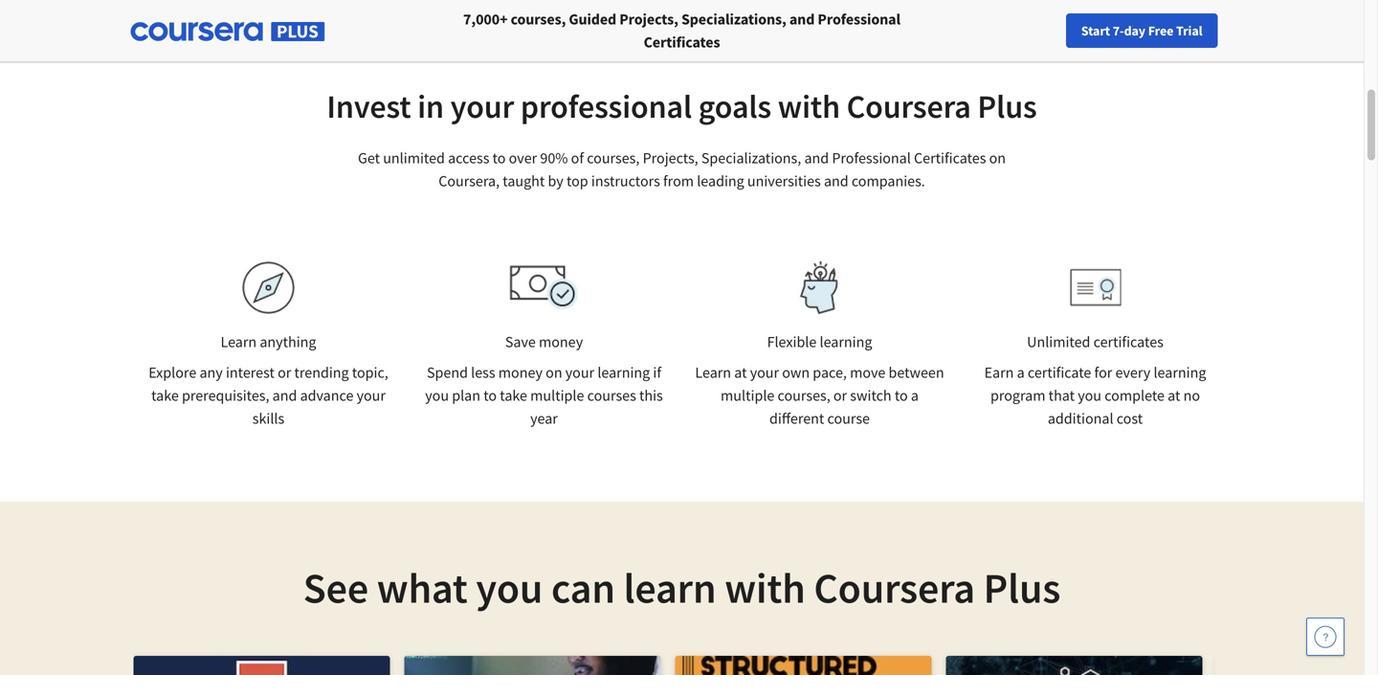 Task type: vqa. For each thing, say whether or not it's contained in the screenshot.


Task type: describe. For each thing, give the bounding box(es) containing it.
multiple inside learn at your own pace, move between multiple courses, or switch to a different course
[[721, 386, 775, 405]]

certificates inside get unlimited access to over 90% of courses, projects, specializations, and professional certificates on coursera, taught by top instructors from leading universities and companies.
[[914, 148, 987, 168]]

learn anything
[[221, 332, 316, 351]]

get unlimited access to over 90% of courses, projects, specializations, and professional certificates on coursera, taught by top instructors from leading universities and companies.
[[358, 148, 1006, 191]]

plus for invest in your professional goals with coursera plus
[[978, 86, 1038, 127]]

learn for learn anything
[[221, 332, 257, 351]]

introduction to programming with python and java. university of pennsylvania. specialization (4 courses) element
[[947, 656, 1203, 675]]

professional inside get unlimited access to over 90% of courses, projects, specializations, and professional certificates on coursera, taught by top instructors from leading universities and companies.
[[832, 148, 911, 168]]

guided
[[569, 10, 617, 29]]

top
[[567, 171, 589, 191]]

learn
[[624, 561, 717, 614]]

certificates inside 7,000+ courses, guided projects, specializations, and professional certificates
[[644, 33, 720, 52]]

save money image
[[510, 265, 579, 310]]

if
[[653, 363, 662, 382]]

explore
[[149, 363, 197, 382]]

taught
[[503, 171, 545, 191]]

see
[[303, 561, 369, 614]]

a inside the earn a certificate for every learning program that you complete at no additional cost
[[1017, 363, 1025, 382]]

any
[[200, 363, 223, 382]]

new
[[1061, 22, 1086, 39]]

1 horizontal spatial you
[[476, 561, 543, 614]]

money inside spend less money on your learning if you plan to take multiple courses this year
[[499, 363, 543, 382]]

certificates
[[1094, 332, 1164, 351]]

interest
[[226, 363, 275, 382]]

unlimited certificates image
[[1070, 269, 1122, 307]]

take inside the explore any interest or trending topic, take prerequisites, and advance your skills
[[151, 386, 179, 405]]

program
[[991, 386, 1046, 405]]

for
[[1095, 363, 1113, 382]]

courses, inside 7,000+ courses, guided projects, specializations, and professional certificates
[[511, 10, 566, 29]]

flexible
[[768, 332, 817, 351]]

with for goals
[[778, 86, 841, 127]]

that
[[1049, 386, 1075, 405]]

what
[[377, 561, 468, 614]]

0 vertical spatial money
[[539, 332, 583, 351]]

unlimited
[[1028, 332, 1091, 351]]

instructors
[[592, 171, 661, 191]]

specializations, inside get unlimited access to over 90% of courses, projects, specializations, and professional certificates on coursera, taught by top instructors from leading universities and companies.
[[702, 148, 802, 168]]

anything
[[260, 332, 316, 351]]

coursera for see what you can learn with coursera plus
[[814, 561, 976, 614]]

invest
[[327, 86, 411, 127]]

no
[[1184, 386, 1201, 405]]

goals
[[699, 86, 772, 127]]

take inside spend less money on your learning if you plan to take multiple courses this year
[[500, 386, 528, 405]]

explore any interest or trending topic, take prerequisites, and advance your skills
[[149, 363, 389, 428]]

start 7-day free trial button
[[1066, 13, 1218, 48]]

your inside spend less money on your learning if you plan to take multiple courses this year
[[566, 363, 595, 382]]

your right in at left
[[451, 86, 514, 127]]

pace,
[[813, 363, 847, 382]]

complete
[[1105, 386, 1165, 405]]

invest in your professional goals with coursera plus
[[327, 86, 1038, 127]]

switch
[[851, 386, 892, 405]]

courses, inside learn at your own pace, move between multiple courses, or switch to a different course
[[778, 386, 831, 405]]

start
[[1082, 22, 1111, 39]]

professional
[[521, 86, 692, 127]]

learn at your own pace, move between multiple courses, or switch to a different course
[[696, 363, 945, 428]]

learning for earn a certificate for every learning program that you complete at no additional cost
[[1154, 363, 1207, 382]]

the structured query language (sql). university of colorado boulder. course element
[[676, 656, 932, 675]]

plan
[[452, 386, 481, 405]]

courses, inside get unlimited access to over 90% of courses, projects, specializations, and professional certificates on coursera, taught by top instructors from leading universities and companies.
[[587, 148, 640, 168]]

advance
[[300, 386, 354, 405]]

courses
[[588, 386, 637, 405]]

show notifications image
[[1155, 24, 1178, 47]]

find
[[1006, 22, 1030, 39]]

certificate
[[1028, 363, 1092, 382]]

a inside learn at your own pace, move between multiple courses, or switch to a different course
[[911, 386, 919, 405]]

or inside the explore any interest or trending topic, take prerequisites, and advance your skills
[[278, 363, 291, 382]]

learn for learn at your own pace, move between multiple courses, or switch to a different course
[[696, 363, 732, 382]]

you inside the earn a certificate for every learning program that you complete at no additional cost
[[1078, 386, 1102, 405]]

spend less money on your learning if you plan to take multiple courses this year
[[425, 363, 663, 428]]

specializations, inside 7,000+ courses, guided projects, specializations, and professional certificates
[[682, 10, 787, 29]]

between
[[889, 363, 945, 382]]

and inside 7,000+ courses, guided projects, specializations, and professional certificates
[[790, 10, 815, 29]]

your inside find your new career link
[[1033, 22, 1058, 39]]



Task type: locate. For each thing, give the bounding box(es) containing it.
find your new career
[[1006, 22, 1126, 39]]

trending
[[294, 363, 349, 382]]

you inside spend less money on your learning if you plan to take multiple courses this year
[[425, 386, 449, 405]]

specializations,
[[682, 10, 787, 29], [702, 148, 802, 168]]

0 vertical spatial courses,
[[511, 10, 566, 29]]

0 vertical spatial coursera
[[847, 86, 972, 127]]

0 vertical spatial on
[[990, 148, 1006, 168]]

or inside learn at your own pace, move between multiple courses, or switch to a different course
[[834, 386, 848, 405]]

your
[[1033, 22, 1058, 39], [451, 86, 514, 127], [566, 363, 595, 382], [750, 363, 779, 382], [357, 386, 386, 405]]

1 horizontal spatial multiple
[[721, 386, 775, 405]]

take
[[151, 386, 179, 405], [500, 386, 528, 405]]

plus up introduction to programming with python and java. university of pennsylvania. specialization (4 courses) element
[[984, 561, 1061, 614]]

None search field
[[263, 12, 589, 50]]

0 vertical spatial with
[[778, 86, 841, 127]]

can
[[551, 561, 616, 614]]

a right earn
[[1017, 363, 1025, 382]]

you down spend
[[425, 386, 449, 405]]

1 vertical spatial with
[[725, 561, 806, 614]]

you
[[425, 386, 449, 405], [1078, 386, 1102, 405], [476, 561, 543, 614]]

2 multiple from the left
[[721, 386, 775, 405]]

professional
[[818, 10, 901, 29], [832, 148, 911, 168]]

take right plan
[[500, 386, 528, 405]]

flexible learning image
[[787, 261, 853, 314]]

on inside get unlimited access to over 90% of courses, projects, specializations, and professional certificates on coursera, taught by top instructors from leading universities and companies.
[[990, 148, 1006, 168]]

career
[[1089, 22, 1126, 39]]

1 vertical spatial courses,
[[587, 148, 640, 168]]

0 vertical spatial or
[[278, 363, 291, 382]]

course
[[828, 409, 870, 428]]

learning up no
[[1154, 363, 1207, 382]]

learning
[[820, 332, 873, 351], [598, 363, 650, 382], [1154, 363, 1207, 382]]

certificates up invest in your professional goals with coursera plus
[[644, 33, 720, 52]]

a
[[1017, 363, 1025, 382], [911, 386, 919, 405]]

1 horizontal spatial at
[[1168, 386, 1181, 405]]

at left own
[[735, 363, 747, 382]]

certificates
[[644, 33, 720, 52], [914, 148, 987, 168]]

0 horizontal spatial courses,
[[511, 10, 566, 29]]

of
[[571, 148, 584, 168]]

different
[[770, 409, 825, 428]]

learn inside learn at your own pace, move between multiple courses, or switch to a different course
[[696, 363, 732, 382]]

0 vertical spatial learn
[[221, 332, 257, 351]]

your inside learn at your own pace, move between multiple courses, or switch to a different course
[[750, 363, 779, 382]]

multiple inside spend less money on your learning if you plan to take multiple courses this year
[[531, 386, 585, 405]]

0 horizontal spatial or
[[278, 363, 291, 382]]

get
[[358, 148, 380, 168]]

from
[[664, 171, 694, 191]]

skills
[[253, 409, 285, 428]]

topic,
[[352, 363, 389, 382]]

1 vertical spatial at
[[1168, 386, 1181, 405]]

0 horizontal spatial at
[[735, 363, 747, 382]]

1 vertical spatial certificates
[[914, 148, 987, 168]]

access
[[448, 148, 490, 168]]

over
[[509, 148, 537, 168]]

on inside spend less money on your learning if you plan to take multiple courses this year
[[546, 363, 563, 382]]

1 horizontal spatial take
[[500, 386, 528, 405]]

coursera,
[[439, 171, 500, 191]]

money right the save
[[539, 332, 583, 351]]

money
[[539, 332, 583, 351], [499, 363, 543, 382]]

to left over
[[493, 148, 506, 168]]

coursera for invest in your professional goals with coursera plus
[[847, 86, 972, 127]]

0 horizontal spatial certificates
[[644, 33, 720, 52]]

move
[[850, 363, 886, 382]]

save money
[[505, 332, 583, 351]]

1 vertical spatial professional
[[832, 148, 911, 168]]

with for learn
[[725, 561, 806, 614]]

in
[[418, 86, 444, 127]]

1 vertical spatial specializations,
[[702, 148, 802, 168]]

to
[[493, 148, 506, 168], [484, 386, 497, 405], [895, 386, 908, 405]]

1 vertical spatial on
[[546, 363, 563, 382]]

at
[[735, 363, 747, 382], [1168, 386, 1181, 405]]

certificates up companies.
[[914, 148, 987, 168]]

start 7-day free trial
[[1082, 22, 1203, 39]]

plus down 'find'
[[978, 86, 1038, 127]]

courses, right 7,000+
[[511, 10, 566, 29]]

additional
[[1048, 409, 1114, 428]]

1 horizontal spatial courses,
[[587, 148, 640, 168]]

or
[[278, 363, 291, 382], [834, 386, 848, 405]]

at inside the earn a certificate for every learning program that you complete at no additional cost
[[1168, 386, 1181, 405]]

2 horizontal spatial learning
[[1154, 363, 1207, 382]]

0 horizontal spatial learning
[[598, 363, 650, 382]]

learning for spend less money on your learning if you plan to take multiple courses this year
[[598, 363, 650, 382]]

spend
[[427, 363, 468, 382]]

your up courses
[[566, 363, 595, 382]]

specializations, up goals at right
[[682, 10, 787, 29]]

multiple
[[531, 386, 585, 405], [721, 386, 775, 405]]

with right goals at right
[[778, 86, 841, 127]]

unlimited certificates
[[1028, 332, 1164, 351]]

1 horizontal spatial certificates
[[914, 148, 987, 168]]

7,000+
[[463, 10, 508, 29]]

coursera image
[[23, 16, 145, 46]]

projects, inside get unlimited access to over 90% of courses, projects, specializations, and professional certificates on coursera, taught by top instructors from leading universities and companies.
[[643, 148, 699, 168]]

companies.
[[852, 171, 926, 191]]

1 vertical spatial learn
[[696, 363, 732, 382]]

7-
[[1113, 22, 1125, 39]]

learning inside the earn a certificate for every learning program that you complete at no additional cost
[[1154, 363, 1207, 382]]

unlimited
[[383, 148, 445, 168]]

your left own
[[750, 363, 779, 382]]

free
[[1149, 22, 1174, 39]]

your right 'find'
[[1033, 22, 1058, 39]]

at left no
[[1168, 386, 1181, 405]]

own
[[783, 363, 810, 382]]

professional inside 7,000+ courses, guided projects, specializations, and professional certificates
[[818, 10, 901, 29]]

a down the between
[[911, 386, 919, 405]]

you left can
[[476, 561, 543, 614]]

coursera
[[847, 86, 972, 127], [814, 561, 976, 614]]

see what you can learn with coursera plus
[[303, 561, 1061, 614]]

courses, up instructors
[[587, 148, 640, 168]]

your down topic,
[[357, 386, 386, 405]]

learn anything image
[[242, 261, 295, 314]]

leading teams: developing as a leader. university of illinois at urbana-champaign. course element
[[134, 656, 390, 675]]

multiple up year
[[531, 386, 585, 405]]

plus for see what you can learn with coursera plus
[[984, 561, 1061, 614]]

and
[[790, 10, 815, 29], [805, 148, 829, 168], [824, 171, 849, 191], [273, 386, 297, 405]]

0 vertical spatial certificates
[[644, 33, 720, 52]]

you up additional
[[1078, 386, 1102, 405]]

0 vertical spatial specializations,
[[682, 10, 787, 29]]

every
[[1116, 363, 1151, 382]]

7,000+ courses, guided projects, specializations, and professional certificates
[[463, 10, 901, 52]]

learning inside spend less money on your learning if you plan to take multiple courses this year
[[598, 363, 650, 382]]

projects,
[[620, 10, 679, 29], [643, 148, 699, 168]]

save
[[505, 332, 536, 351]]

with up the structured query language (sql). university of colorado boulder. course element
[[725, 561, 806, 614]]

1 horizontal spatial learning
[[820, 332, 873, 351]]

1 vertical spatial plus
[[984, 561, 1061, 614]]

learn
[[221, 332, 257, 351], [696, 363, 732, 382]]

1 multiple from the left
[[531, 386, 585, 405]]

less
[[471, 363, 496, 382]]

trial
[[1177, 22, 1203, 39]]

0 horizontal spatial on
[[546, 363, 563, 382]]

multiple up "different"
[[721, 386, 775, 405]]

to inside learn at your own pace, move between multiple courses, or switch to a different course
[[895, 386, 908, 405]]

or up course
[[834, 386, 848, 405]]

cost
[[1117, 409, 1143, 428]]

1 horizontal spatial or
[[834, 386, 848, 405]]

projects, up from
[[643, 148, 699, 168]]

1 vertical spatial coursera
[[814, 561, 976, 614]]

1 horizontal spatial a
[[1017, 363, 1025, 382]]

2 take from the left
[[500, 386, 528, 405]]

to inside spend less money on your learning if you plan to take multiple courses this year
[[484, 386, 497, 405]]

take down explore at the bottom
[[151, 386, 179, 405]]

to down the between
[[895, 386, 908, 405]]

0 horizontal spatial learn
[[221, 332, 257, 351]]

2 horizontal spatial courses,
[[778, 386, 831, 405]]

prerequisites,
[[182, 386, 270, 405]]

specializations, up the leading
[[702, 148, 802, 168]]

1 vertical spatial projects,
[[643, 148, 699, 168]]

money down the save
[[499, 363, 543, 382]]

to right plan
[[484, 386, 497, 405]]

1 horizontal spatial learn
[[696, 363, 732, 382]]

on
[[990, 148, 1006, 168], [546, 363, 563, 382]]

0 vertical spatial projects,
[[620, 10, 679, 29]]

0 horizontal spatial a
[[911, 386, 919, 405]]

projects, right guided
[[620, 10, 679, 29]]

and inside the explore any interest or trending topic, take prerequisites, and advance your skills
[[273, 386, 297, 405]]

learn up interest at the bottom
[[221, 332, 257, 351]]

coursera plus image
[[131, 22, 325, 41]]

plus
[[978, 86, 1038, 127], [984, 561, 1061, 614]]

universities
[[748, 171, 821, 191]]

courses, up "different"
[[778, 386, 831, 405]]

1 horizontal spatial on
[[990, 148, 1006, 168]]

learning up courses
[[598, 363, 650, 382]]

0 horizontal spatial you
[[425, 386, 449, 405]]

python for everybody. university of michigan. specialization (5 courses) element
[[405, 656, 661, 675]]

year
[[531, 409, 558, 428]]

at inside learn at your own pace, move between multiple courses, or switch to a different course
[[735, 363, 747, 382]]

0 vertical spatial at
[[735, 363, 747, 382]]

leading
[[697, 171, 745, 191]]

help center image
[[1315, 625, 1338, 648]]

1 vertical spatial a
[[911, 386, 919, 405]]

day
[[1125, 22, 1146, 39]]

to inside get unlimited access to over 90% of courses, projects, specializations, and professional certificates on coursera, taught by top instructors from leading universities and companies.
[[493, 148, 506, 168]]

0 horizontal spatial multiple
[[531, 386, 585, 405]]

90%
[[540, 148, 568, 168]]

1 vertical spatial money
[[499, 363, 543, 382]]

projects, inside 7,000+ courses, guided projects, specializations, and professional certificates
[[620, 10, 679, 29]]

by
[[548, 171, 564, 191]]

2 vertical spatial courses,
[[778, 386, 831, 405]]

0 vertical spatial plus
[[978, 86, 1038, 127]]

earn a certificate for every learning program that you complete at no additional cost
[[985, 363, 1207, 428]]

learn right if
[[696, 363, 732, 382]]

learning up pace,
[[820, 332, 873, 351]]

find your new career link
[[996, 19, 1135, 43]]

courses,
[[511, 10, 566, 29], [587, 148, 640, 168], [778, 386, 831, 405]]

0 vertical spatial a
[[1017, 363, 1025, 382]]

flexible learning
[[768, 332, 873, 351]]

earn
[[985, 363, 1014, 382]]

or down anything
[[278, 363, 291, 382]]

0 horizontal spatial take
[[151, 386, 179, 405]]

1 take from the left
[[151, 386, 179, 405]]

1 vertical spatial or
[[834, 386, 848, 405]]

2 horizontal spatial you
[[1078, 386, 1102, 405]]

your inside the explore any interest or trending topic, take prerequisites, and advance your skills
[[357, 386, 386, 405]]

this
[[640, 386, 663, 405]]

0 vertical spatial professional
[[818, 10, 901, 29]]



